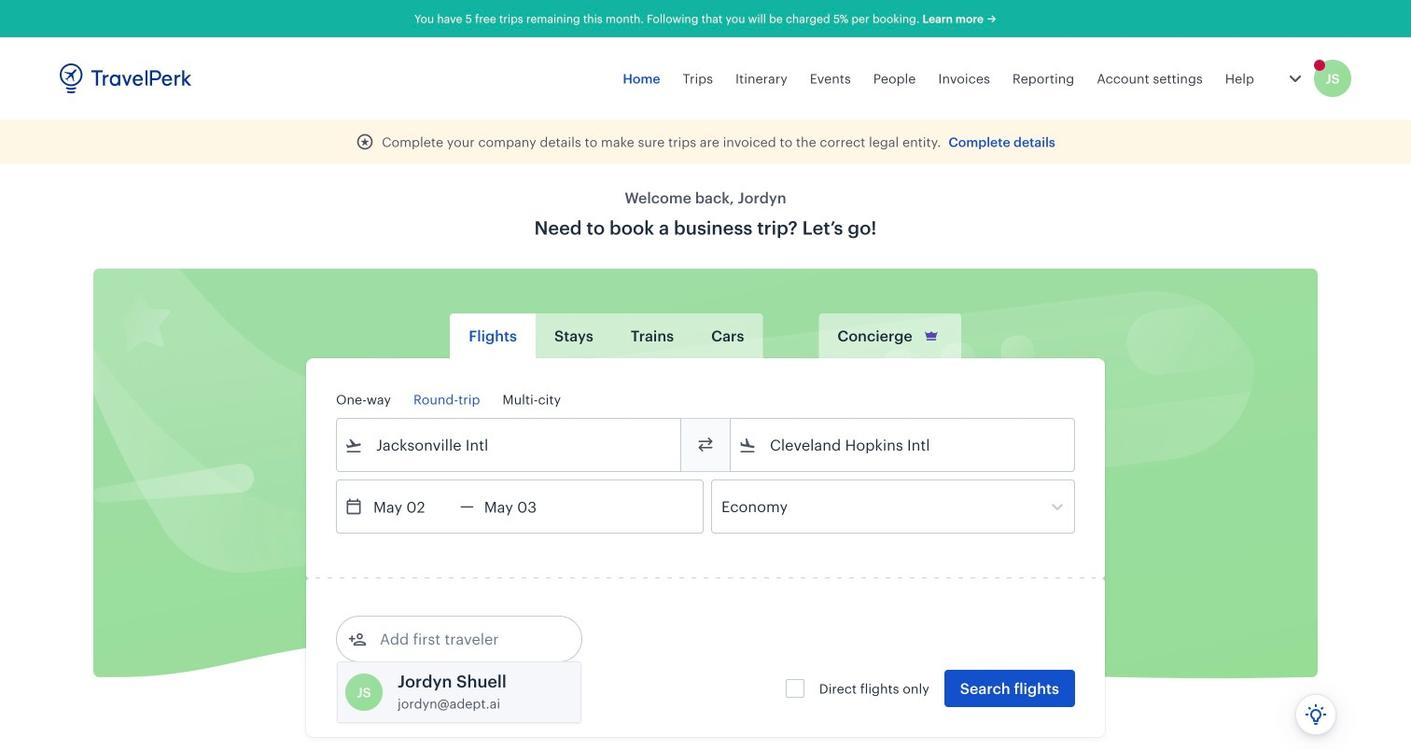 Task type: describe. For each thing, give the bounding box(es) containing it.
Depart text field
[[363, 481, 460, 533]]



Task type: locate. For each thing, give the bounding box(es) containing it.
To search field
[[757, 430, 1050, 460]]

Add first traveler search field
[[367, 624, 561, 654]]

From search field
[[363, 430, 656, 460]]

Return text field
[[474, 481, 571, 533]]



Task type: vqa. For each thing, say whether or not it's contained in the screenshot.
Depart text field
yes



